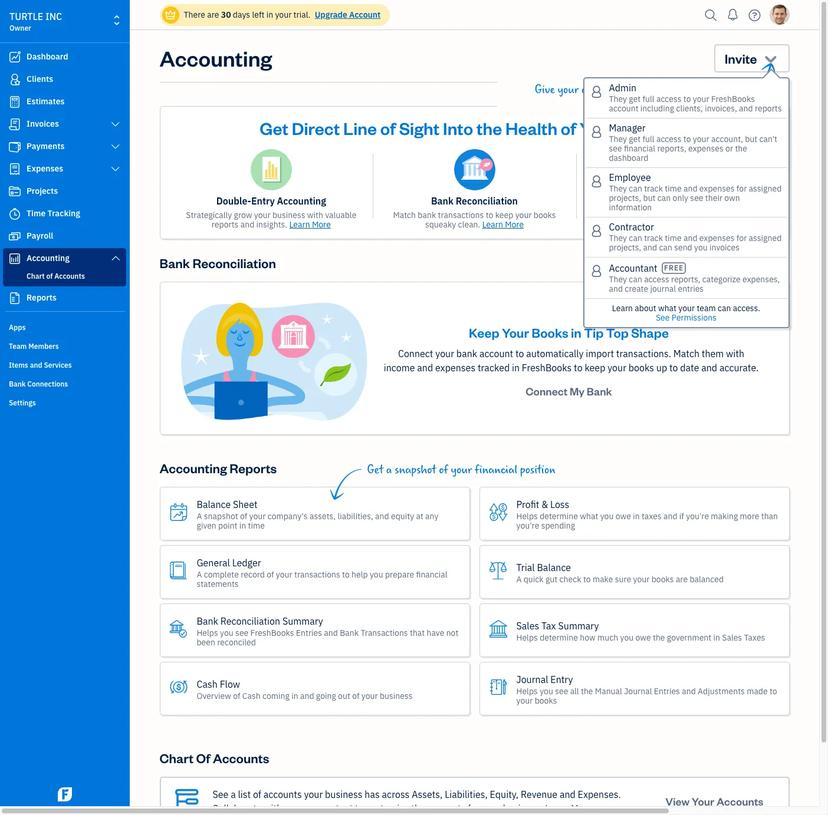 Task type: locate. For each thing, give the bounding box(es) containing it.
1 vertical spatial bank
[[457, 348, 477, 360]]

0 horizontal spatial account
[[480, 348, 513, 360]]

1 vertical spatial projects,
[[609, 242, 641, 253]]

to right including
[[684, 94, 691, 104]]

entries down only
[[648, 210, 674, 221]]

1 vertical spatial full
[[643, 134, 655, 145]]

2 vertical spatial your
[[692, 795, 715, 809]]

journal entries and chart of accounts create journal entries and edit accounts in the chart of accounts with
[[592, 195, 764, 230]]

keep right "clean."
[[495, 210, 513, 221]]

freshbooks inside bank reconciliation summary helps you see freshbooks entries and bank transactions that have not been reconciled
[[251, 628, 294, 639]]

0 vertical spatial entry
[[251, 195, 275, 207]]

check
[[560, 574, 581, 585]]

reconciliation up match bank transactions to keep your books squeaky clean.
[[456, 195, 518, 207]]

1 projects, from the top
[[609, 193, 641, 204]]

0 horizontal spatial a
[[231, 789, 236, 801]]

full for manager
[[643, 134, 655, 145]]

expenses inside employee they can track time and expenses for assigned projects, but can only see their own information
[[700, 183, 735, 194]]

track left only
[[644, 183, 663, 194]]

2 vertical spatial freshbooks
[[251, 628, 294, 639]]

and left if
[[664, 511, 678, 522]]

snapshot up the at on the right bottom of the page
[[395, 464, 436, 477]]

1 horizontal spatial see
[[656, 313, 670, 323]]

for inside employee they can track time and expenses for assigned projects, but can only see their own information
[[737, 183, 747, 194]]

quick
[[524, 574, 544, 585]]

0 vertical spatial freshbooks
[[712, 94, 755, 104]]

summary for bank reconciliation summary
[[283, 616, 323, 627]]

turtle inc owner
[[9, 11, 62, 32]]

2 get from the top
[[629, 134, 641, 145]]

for inside contractor they can track time and expenses for assigned projects, and can send you invoices
[[737, 233, 747, 244]]

and left adjustments
[[682, 686, 696, 697]]

search image
[[702, 6, 721, 24]]

0 vertical spatial access
[[657, 94, 682, 104]]

1 vertical spatial reconciliation
[[193, 255, 276, 271]]

to right "clean."
[[486, 210, 493, 221]]

0 vertical spatial account
[[609, 103, 639, 114]]

2 vertical spatial reconciliation
[[221, 616, 280, 627]]

1 vertical spatial chevron large down image
[[110, 254, 121, 263]]

1 vertical spatial keep
[[585, 362, 606, 374]]

a
[[197, 511, 202, 522], [197, 570, 202, 580], [516, 574, 522, 585]]

2 determine from the top
[[540, 633, 578, 643]]

get up "dashboard"
[[629, 134, 641, 145]]

see up shape
[[656, 313, 670, 323]]

determine inside sales tax summary helps determine how much you owe the government in sales taxes
[[540, 633, 578, 643]]

helps down profit
[[517, 511, 538, 522]]

0 vertical spatial snapshot
[[395, 464, 436, 477]]

you right much
[[620, 633, 634, 643]]

any
[[425, 511, 439, 522]]

get left direct
[[260, 117, 288, 139]]

summary
[[283, 616, 323, 627], [558, 620, 599, 632]]

clients link
[[3, 69, 126, 90]]

0 horizontal spatial match
[[393, 210, 416, 221]]

0 horizontal spatial but
[[643, 193, 656, 204]]

report image
[[8, 293, 22, 304]]

gut
[[546, 574, 558, 585]]

they for contractor
[[609, 233, 627, 244]]

1 vertical spatial a
[[231, 789, 236, 801]]

adjustments
[[698, 686, 745, 697]]

2 vertical spatial financial
[[416, 570, 448, 580]]

they inside manager they get full access to your account, but can't see financial reports, expenses or the dashboard
[[609, 134, 627, 145]]

see left all
[[555, 686, 568, 697]]

helps inside 'profit & loss helps determine what you owe in taxes and if you're making more than you're spending'
[[517, 511, 538, 522]]

see a list of accounts your business has across assets, liabilities, equity, revenue and expenses. collaborate with your accountant to customize the accounts for your business.
[[213, 789, 621, 815]]

1 vertical spatial time
[[665, 233, 682, 244]]

make
[[593, 574, 613, 585]]

sight
[[399, 117, 440, 139]]

1 vertical spatial match
[[674, 348, 700, 360]]

2 chevron large down image from the top
[[110, 165, 121, 174]]

1 horizontal spatial transactions
[[438, 210, 484, 221]]

full for admin
[[643, 94, 655, 104]]

what
[[658, 303, 677, 314], [580, 511, 598, 522]]

accounts inside journal entries and chart of accounts create journal entries and edit accounts in the chart of accounts with
[[708, 210, 742, 221]]

1 vertical spatial account
[[480, 348, 513, 360]]

sure
[[615, 574, 631, 585]]

with up send
[[663, 219, 679, 230]]

they up "dashboard"
[[609, 134, 627, 145]]

bank inside 'main' element
[[9, 380, 26, 389]]

accounting
[[160, 44, 272, 72], [277, 195, 326, 207], [27, 253, 70, 264], [160, 460, 227, 477]]

a down general
[[197, 570, 202, 580]]

1 vertical spatial reports,
[[671, 274, 701, 285]]

2 vertical spatial business
[[325, 789, 363, 801]]

transactions inside general ledger a complete record of your transactions to help you prepare financial statements
[[294, 570, 340, 580]]

prepare
[[385, 570, 414, 580]]

assets,
[[412, 789, 443, 801]]

1 vertical spatial freshbooks
[[522, 362, 572, 374]]

they inside contractor they can track time and expenses for assigned projects, and can send you invoices
[[609, 233, 627, 244]]

1 horizontal spatial more
[[505, 219, 524, 230]]

full inside 'admin they get full access to your freshbooks account including clients, invoices, and reports'
[[643, 94, 655, 104]]

payroll link
[[3, 226, 126, 247]]

what down journal
[[658, 303, 677, 314]]

1 vertical spatial snapshot
[[204, 511, 238, 522]]

expenses down the edit
[[700, 233, 735, 244]]

1 horizontal spatial are
[[676, 574, 688, 585]]

2 chevron large down image from the top
[[110, 254, 121, 263]]

1 horizontal spatial business
[[325, 789, 363, 801]]

free
[[664, 264, 684, 273]]

bank up squeaky
[[431, 195, 454, 207]]

your right keep
[[502, 325, 529, 341]]

general
[[197, 557, 230, 569]]

assets,
[[310, 511, 336, 522]]

summary for sales tax summary
[[558, 620, 599, 632]]

full up "dashboard"
[[643, 134, 655, 145]]

3 they from the top
[[609, 183, 627, 194]]

in right tracked
[[512, 362, 520, 374]]

learn more down revenue
[[545, 804, 593, 815]]

determine down loss
[[540, 511, 578, 522]]

determine down tax
[[540, 633, 578, 643]]

accounts down own
[[708, 210, 742, 221]]

2 horizontal spatial financial
[[624, 143, 656, 154]]

0 vertical spatial cash
[[197, 679, 218, 691]]

0 vertical spatial see
[[656, 313, 670, 323]]

books inside connect your bank account to automatically import transactions. match them with income and expenses tracked in freshbooks to keep your books up to date and accurate.
[[629, 362, 654, 374]]

0 vertical spatial but
[[745, 134, 758, 145]]

and right invoices,
[[739, 103, 753, 114]]

in inside cash flow overview of cash coming in and going out of your business
[[292, 691, 298, 702]]

and right items
[[30, 361, 42, 370]]

1 vertical spatial cash
[[242, 691, 261, 702]]

chevron large down image for invoices
[[110, 120, 121, 129]]

owe
[[616, 511, 631, 522], [636, 633, 651, 643]]

get for manager
[[629, 134, 641, 145]]

summary up how
[[558, 620, 599, 632]]

1 vertical spatial determine
[[540, 633, 578, 643]]

business
[[273, 210, 305, 221], [380, 691, 413, 702], [325, 789, 363, 801]]

determine for loss
[[540, 511, 578, 522]]

chart of accounts link
[[5, 270, 124, 284]]

0 vertical spatial a
[[386, 464, 392, 477]]

sales left tax
[[517, 620, 539, 632]]

a left list
[[231, 789, 236, 801]]

1 they from the top
[[609, 94, 627, 104]]

see
[[609, 143, 622, 154], [690, 193, 704, 204], [235, 628, 249, 639], [555, 686, 568, 697]]

reports, down business
[[657, 143, 687, 154]]

across
[[382, 789, 410, 801]]

2 assigned from the top
[[749, 233, 782, 244]]

coming
[[263, 691, 290, 702]]

2 horizontal spatial freshbooks
[[712, 94, 755, 104]]

track
[[644, 183, 663, 194], [644, 233, 663, 244]]

track inside employee they can track time and expenses for assigned projects, but can only see their own information
[[644, 183, 663, 194]]

settings link
[[3, 394, 126, 412]]

helps for sales tax summary
[[517, 633, 538, 643]]

items and services
[[9, 361, 72, 370]]

1 horizontal spatial reports
[[230, 460, 277, 477]]

business.
[[503, 804, 543, 815]]

bank down keep
[[457, 348, 477, 360]]

projects, for employee
[[609, 193, 641, 204]]

0 vertical spatial time
[[665, 183, 682, 194]]

0 horizontal spatial transactions
[[294, 570, 340, 580]]

1 vertical spatial reports
[[212, 219, 239, 230]]

0 vertical spatial transactions
[[438, 210, 484, 221]]

bank reconciliation down the strategically
[[160, 255, 276, 271]]

see right only
[[690, 193, 704, 204]]

learn more
[[289, 219, 331, 230], [482, 219, 524, 230], [545, 804, 593, 815]]

0 vertical spatial for
[[737, 183, 747, 194]]

1 chevron large down image from the top
[[110, 120, 121, 129]]

a
[[386, 464, 392, 477], [231, 789, 236, 801]]

helps down statements
[[197, 628, 218, 639]]

2 full from the top
[[643, 134, 655, 145]]

journal
[[595, 195, 629, 207], [618, 210, 646, 221], [517, 674, 548, 686], [624, 686, 652, 697]]

access inside free they can access reports, categorize expenses, and create journal entries
[[644, 274, 669, 285]]

and left insights. at the top left of page
[[241, 219, 254, 230]]

dashboard
[[609, 153, 649, 163]]

for for contractor
[[737, 233, 747, 244]]

1 vertical spatial sales
[[722, 633, 742, 643]]

upgrade account link
[[313, 9, 381, 20]]

list
[[238, 789, 251, 801]]

books
[[532, 325, 569, 341]]

in inside journal entries and chart of accounts create journal entries and edit accounts in the chart of accounts with
[[743, 210, 750, 221]]

2 vertical spatial for
[[468, 804, 480, 815]]

journal up the contractor
[[618, 210, 646, 221]]

projects, for contractor
[[609, 242, 641, 253]]

time
[[665, 183, 682, 194], [665, 233, 682, 244], [248, 521, 265, 531]]

you right help
[[370, 570, 383, 580]]

you're right if
[[686, 511, 709, 522]]

get up the liabilities,
[[367, 464, 383, 477]]

in right coming
[[292, 691, 298, 702]]

the inside the journal entry helps you see all the manual journal entries and adjustments made to your books
[[581, 686, 593, 697]]

you right send
[[694, 242, 708, 253]]

timer image
[[8, 208, 22, 220]]

2 horizontal spatial your
[[692, 795, 715, 809]]

with inside journal entries and chart of accounts create journal entries and edit accounts in the chart of accounts with
[[663, 219, 679, 230]]

shape
[[631, 325, 669, 341]]

0 horizontal spatial bank
[[418, 210, 436, 221]]

main element
[[0, 0, 159, 807]]

1 vertical spatial connect
[[526, 385, 568, 398]]

for inside see a list of accounts your business has across assets, liabilities, equity, revenue and expenses. collaborate with your accountant to customize the accounts for your business.
[[468, 804, 480, 815]]

to down clients,
[[684, 134, 691, 145]]

access up business
[[657, 94, 682, 104]]

transactions.
[[616, 348, 671, 360]]

keep inside connect your bank account to automatically import transactions. match them with income and expenses tracked in freshbooks to keep your books up to date and accurate.
[[585, 362, 606, 374]]

accounts inside "link"
[[717, 795, 764, 809]]

with up accurate.
[[726, 348, 745, 360]]

access inside 'admin they get full access to your freshbooks account including clients, invoices, and reports'
[[657, 94, 682, 104]]

time inside contractor they can track time and expenses for assigned projects, and can send you invoices
[[665, 233, 682, 244]]

business inside see a list of accounts your business has across assets, liabilities, equity, revenue and expenses. collaborate with your accountant to customize the accounts for your business.
[[325, 789, 363, 801]]

1 get from the top
[[629, 94, 641, 104]]

1 horizontal spatial match
[[674, 348, 700, 360]]

bank
[[418, 210, 436, 221], [457, 348, 477, 360]]

expenses up the edit
[[700, 183, 735, 194]]

reports inside 'main' element
[[27, 293, 57, 303]]

of inside general ledger a complete record of your transactions to help you prepare financial statements
[[267, 570, 274, 580]]

entry for double-
[[251, 195, 275, 207]]

they for admin
[[609, 94, 627, 104]]

are
[[207, 9, 219, 20], [676, 574, 688, 585]]

a up "equity"
[[386, 464, 392, 477]]

keep inside match bank transactions to keep your books squeaky clean.
[[495, 210, 513, 221]]

project image
[[8, 186, 22, 198]]

chevron large down image
[[110, 120, 121, 129], [110, 165, 121, 174]]

financial right prepare
[[416, 570, 448, 580]]

overview
[[197, 691, 231, 702]]

1 vertical spatial are
[[676, 574, 688, 585]]

reports down chart of accounts
[[27, 293, 57, 303]]

1 chevron large down image from the top
[[110, 142, 121, 152]]

estimate image
[[8, 96, 22, 108]]

and inside 'admin they get full access to your freshbooks account including clients, invoices, and reports'
[[739, 103, 753, 114]]

chart of accounts
[[160, 751, 269, 767]]

statements
[[197, 579, 239, 590]]

to inside see a list of accounts your business has across assets, liabilities, equity, revenue and expenses. collaborate with your accountant to customize the accounts for your business.
[[355, 804, 364, 815]]

reports up the close image
[[755, 103, 782, 114]]

accountant
[[305, 804, 353, 815]]

projects,
[[609, 193, 641, 204], [609, 242, 641, 253]]

invoices link
[[3, 114, 126, 135]]

can inside learn about what your team can access. see permissions
[[718, 303, 731, 314]]

chart of accounts image
[[175, 788, 199, 816]]

chevron large down image for accounting
[[110, 254, 121, 263]]

0 horizontal spatial reports
[[27, 293, 57, 303]]

chart inside 'main' element
[[27, 272, 45, 281]]

full
[[643, 94, 655, 104], [643, 134, 655, 145]]

track left send
[[644, 233, 663, 244]]

learn inside learn about what your team can access. see permissions
[[612, 303, 633, 314]]

2 track from the top
[[644, 233, 663, 244]]

a inside general ledger a complete record of your transactions to help you prepare financial statements
[[197, 570, 202, 580]]

manual
[[595, 686, 622, 697]]

in inside balance sheet a snapshot of your company's assets, liabilities, and equity at any given point in time
[[239, 521, 246, 531]]

1 vertical spatial assigned
[[749, 233, 782, 244]]

time inside balance sheet a snapshot of your company's assets, liabilities, and equity at any given point in time
[[248, 521, 265, 531]]

in left the tip
[[571, 325, 582, 341]]

assigned inside contractor they can track time and expenses for assigned projects, and can send you invoices
[[749, 233, 782, 244]]

1 track from the top
[[644, 183, 663, 194]]

entry inside the journal entry helps you see all the manual journal entries and adjustments made to your books
[[551, 674, 573, 686]]

track inside contractor they can track time and expenses for assigned projects, and can send you invoices
[[644, 233, 663, 244]]

you're
[[686, 511, 709, 522], [517, 521, 539, 531]]

what inside 'profit & loss helps determine what you owe in taxes and if you're making more than you're spending'
[[580, 511, 598, 522]]

payment image
[[8, 141, 22, 153]]

1 vertical spatial but
[[643, 193, 656, 204]]

expenses inside contractor they can track time and expenses for assigned projects, and can send you invoices
[[700, 233, 735, 244]]

to inside "trial balance a quick gut check to make sure your books are balanced"
[[583, 574, 591, 585]]

reports up sheet
[[230, 460, 277, 477]]

sales
[[517, 620, 539, 632], [722, 633, 742, 643]]

chevron large down image for payments
[[110, 142, 121, 152]]

transactions down bank reconciliation image
[[438, 210, 484, 221]]

they inside 'admin they get full access to your freshbooks account including clients, invoices, and reports'
[[609, 94, 627, 104]]

0 horizontal spatial sales
[[517, 620, 539, 632]]

your inside strategically grow your business with valuable reports and insights.
[[254, 210, 271, 221]]

chevron large down image up the 'chart of accounts' link on the left of the page
[[110, 254, 121, 263]]

2 vertical spatial accounts
[[427, 804, 466, 815]]

full inside manager they get full access to your account, but can't see financial reports, expenses or the dashboard
[[643, 134, 655, 145]]

get for get direct line of sight into the health of your business
[[260, 117, 288, 139]]

loss
[[550, 499, 570, 511]]

cash flow overview of cash coming in and going out of your business
[[197, 679, 413, 702]]

bank inside connect your bank account to automatically import transactions. match them with income and expenses tracked in freshbooks to keep your books up to date and accurate.
[[457, 348, 477, 360]]

client image
[[8, 74, 22, 86]]

been
[[197, 638, 215, 648]]

2 vertical spatial access
[[644, 274, 669, 285]]

can left only
[[658, 193, 671, 204]]

and left going
[[300, 691, 314, 702]]

trial.
[[294, 9, 311, 20]]

your inside "trial balance a quick gut check to make sure your books are balanced"
[[633, 574, 650, 585]]

about
[[635, 303, 656, 314]]

full right admin
[[643, 94, 655, 104]]

0 vertical spatial get
[[260, 117, 288, 139]]

2 projects, from the top
[[609, 242, 641, 253]]

0 horizontal spatial summary
[[283, 616, 323, 627]]

chart image
[[8, 253, 22, 265]]

chevron large down image inside accounting "link"
[[110, 254, 121, 263]]

1 determine from the top
[[540, 511, 578, 522]]

in inside sales tax summary helps determine how much you owe the government in sales taxes
[[714, 633, 720, 643]]

1 vertical spatial financial
[[475, 464, 518, 477]]

1 horizontal spatial entry
[[551, 674, 573, 686]]

reports, down free at the right top of the page
[[671, 274, 701, 285]]

1 horizontal spatial what
[[658, 303, 677, 314]]

equity
[[391, 511, 414, 522]]

accounts for view your accounts
[[717, 795, 764, 809]]

bank right my
[[587, 385, 612, 398]]

0 vertical spatial bank
[[418, 210, 436, 221]]

2 they from the top
[[609, 134, 627, 145]]

time up journal entries and chart of accounts create journal entries and edit accounts in the chart of accounts with
[[665, 183, 682, 194]]

0 horizontal spatial freshbooks
[[251, 628, 294, 639]]

0 horizontal spatial your
[[502, 325, 529, 341]]

a for trial balance
[[516, 574, 522, 585]]

more right insights. at the top left of page
[[312, 219, 331, 230]]

the inside sales tax summary helps determine how much you owe the government in sales taxes
[[653, 633, 665, 643]]

a for see
[[231, 789, 236, 801]]

projects, down the contractor
[[609, 242, 641, 253]]

1 vertical spatial accounts
[[264, 789, 302, 801]]

general ledger a complete record of your transactions to help you prepare financial statements
[[197, 557, 448, 590]]

0 vertical spatial financial
[[624, 143, 656, 154]]

they for employee
[[609, 183, 627, 194]]

1 horizontal spatial bank reconciliation
[[431, 195, 518, 207]]

entries inside the journal entry helps you see all the manual journal entries and adjustments made to your books
[[654, 686, 680, 697]]

1 vertical spatial track
[[644, 233, 663, 244]]

access up journal entries and chart of accounts image
[[657, 134, 682, 145]]

and down journal entries and chart of accounts image
[[664, 195, 681, 207]]

0 vertical spatial chevron large down image
[[110, 142, 121, 152]]

see down manager
[[609, 143, 622, 154]]

but inside employee they can track time and expenses for assigned projects, but can only see their own information
[[643, 193, 656, 204]]

reconciliation up reconciled
[[221, 616, 280, 627]]

payments
[[27, 141, 65, 152]]

1 vertical spatial get
[[629, 134, 641, 145]]

they up the information
[[609, 183, 627, 194]]

learn right "clean."
[[482, 219, 503, 230]]

0 horizontal spatial are
[[207, 9, 219, 20]]

0 vertical spatial get
[[629, 94, 641, 104]]

access for manager
[[657, 134, 682, 145]]

taxes
[[744, 633, 765, 643]]

reports inside 'admin they get full access to your freshbooks account including clients, invoices, and reports'
[[755, 103, 782, 114]]

and inside employee they can track time and expenses for assigned projects, but can only see their own information
[[684, 183, 698, 194]]

owner
[[9, 24, 31, 32]]

1 full from the top
[[643, 94, 655, 104]]

can up the information
[[629, 183, 642, 194]]

1 vertical spatial business
[[380, 691, 413, 702]]

assigned right own
[[749, 183, 782, 194]]

for down own
[[737, 233, 747, 244]]

journal down tax
[[517, 674, 548, 686]]

0 horizontal spatial entry
[[251, 195, 275, 207]]

and down them
[[702, 362, 717, 374]]

are left balanced
[[676, 574, 688, 585]]

apps
[[9, 323, 26, 332]]

health
[[506, 117, 558, 139]]

to inside 'admin they get full access to your freshbooks account including clients, invoices, and reports'
[[684, 94, 691, 104]]

track for contractor
[[644, 233, 663, 244]]

learn more right "clean."
[[482, 219, 524, 230]]

bank
[[431, 195, 454, 207], [160, 255, 190, 271], [9, 380, 26, 389], [587, 385, 612, 398], [197, 616, 218, 627], [340, 628, 359, 639]]

dashboard image
[[8, 51, 22, 63]]

your inside learn about what your team can access. see permissions
[[679, 303, 695, 314]]

you
[[694, 242, 708, 253], [600, 511, 614, 522], [370, 570, 383, 580], [220, 628, 234, 639], [620, 633, 634, 643], [540, 686, 553, 697]]

they for manager
[[609, 134, 627, 145]]

1 vertical spatial transactions
[[294, 570, 340, 580]]

books inside "trial balance a quick gut check to make sure your books are balanced"
[[652, 574, 674, 585]]

0 vertical spatial keep
[[495, 210, 513, 221]]

0 vertical spatial match
[[393, 210, 416, 221]]

connect for my
[[526, 385, 568, 398]]

0 vertical spatial connect
[[398, 348, 433, 360]]

reports inside strategically grow your business with valuable reports and insights.
[[212, 219, 239, 230]]

you left all
[[540, 686, 553, 697]]

4 they from the top
[[609, 233, 627, 244]]

accounts right list
[[264, 789, 302, 801]]

0 vertical spatial reports
[[27, 293, 57, 303]]

a inside balance sheet a snapshot of your company's assets, liabilities, and equity at any given point in time
[[197, 511, 202, 522]]

financial down manager
[[624, 143, 656, 154]]

0 vertical spatial your
[[580, 117, 616, 139]]

get
[[629, 94, 641, 104], [629, 134, 641, 145]]

accounts for chart of accounts
[[213, 751, 269, 767]]

and inside see a list of accounts your business has across assets, liabilities, equity, revenue and expenses. collaborate with your accountant to customize the accounts for your business.
[[560, 789, 576, 801]]

there
[[184, 9, 205, 20]]

time down journal entries and chart of accounts create journal entries and edit accounts in the chart of accounts with
[[665, 233, 682, 244]]

projects, down employee
[[609, 193, 641, 204]]

including
[[641, 103, 674, 114]]

get
[[260, 117, 288, 139], [367, 464, 383, 477]]

and inside free they can access reports, categorize expenses, and create journal entries
[[609, 284, 623, 294]]

see inside manager they get full access to your account, but can't see financial reports, expenses or the dashboard
[[609, 143, 622, 154]]

you inside the journal entry helps you see all the manual journal entries and adjustments made to your books
[[540, 686, 553, 697]]

with right collaborate
[[264, 804, 282, 815]]

freshbooks inside connect your bank account to automatically import transactions. match them with income and expenses tracked in freshbooks to keep your books up to date and accurate.
[[522, 362, 572, 374]]

transactions
[[438, 210, 484, 221], [294, 570, 340, 580]]

edit
[[692, 210, 706, 221]]

a for general ledger
[[197, 570, 202, 580]]

get up manager
[[629, 94, 641, 104]]

connect inside button
[[526, 385, 568, 398]]

0 vertical spatial track
[[644, 183, 663, 194]]

helps for profit & loss
[[517, 511, 538, 522]]

contractor
[[609, 221, 654, 233]]

ledger
[[232, 557, 261, 569]]

chevron large down image for expenses
[[110, 165, 121, 174]]

projects, inside employee they can track time and expenses for assigned projects, but can only see their own information
[[609, 193, 641, 204]]

1 horizontal spatial sales
[[722, 633, 742, 643]]

out
[[338, 691, 350, 702]]

2 vertical spatial time
[[248, 521, 265, 531]]

to left automatically
[[516, 348, 524, 360]]

chevron large down image
[[110, 142, 121, 152], [110, 254, 121, 263]]

double-
[[216, 195, 251, 207]]

0 vertical spatial accounts
[[708, 210, 742, 221]]

entry for journal
[[551, 674, 573, 686]]

get inside manager they get full access to your account, but can't see financial reports, expenses or the dashboard
[[629, 134, 641, 145]]

you right been
[[220, 628, 234, 639]]

1 horizontal spatial balance
[[537, 562, 571, 574]]

0 horizontal spatial owe
[[616, 511, 631, 522]]

see inside learn about what your team can access. see permissions
[[656, 313, 670, 323]]

sales left taxes
[[722, 633, 742, 643]]

match up date at the right top of page
[[674, 348, 700, 360]]

time for employee
[[665, 183, 682, 194]]

estimates
[[27, 96, 65, 107]]

match inside connect your bank account to automatically import transactions. match them with income and expenses tracked in freshbooks to keep your books up to date and accurate.
[[674, 348, 700, 360]]

1 assigned from the top
[[749, 183, 782, 194]]

determine for summary
[[540, 633, 578, 643]]

can
[[629, 183, 642, 194], [658, 193, 671, 204], [629, 233, 642, 244], [659, 242, 672, 253], [629, 274, 642, 285], [718, 303, 731, 314]]

5 they from the top
[[609, 274, 627, 285]]

expenses.
[[578, 789, 621, 801]]

transactions left help
[[294, 570, 340, 580]]

0 horizontal spatial balance
[[197, 499, 231, 511]]

books
[[534, 210, 556, 221], [629, 362, 654, 374], [652, 574, 674, 585], [535, 696, 557, 707]]

chevron large down image inside payments link
[[110, 142, 121, 152]]

1 horizontal spatial snapshot
[[395, 464, 436, 477]]

1 horizontal spatial learn more
[[482, 219, 524, 230]]



Task type: vqa. For each thing, say whether or not it's contained in the screenshot.


Task type: describe. For each thing, give the bounding box(es) containing it.
categorize
[[703, 274, 741, 285]]

owe inside 'profit & loss helps determine what you owe in taxes and if you're making more than you're spending'
[[616, 511, 631, 522]]

money image
[[8, 231, 22, 242]]

to inside the journal entry helps you see all the manual journal entries and adjustments made to your books
[[770, 686, 777, 697]]

0 horizontal spatial accounts
[[264, 789, 302, 801]]

entries inside bank reconciliation summary helps you see freshbooks entries and bank transactions that have not been reconciled
[[296, 628, 322, 639]]

they inside free they can access reports, categorize expenses, and create journal entries
[[609, 274, 627, 285]]

learn more for double-entry accounting
[[289, 219, 331, 230]]

see inside bank reconciliation summary helps you see freshbooks entries and bank transactions that have not been reconciled
[[235, 628, 249, 639]]

are inside "trial balance a quick gut check to make sure your books are balanced"
[[676, 574, 688, 585]]

a for balance sheet
[[197, 511, 202, 522]]

for for employee
[[737, 183, 747, 194]]

valuable
[[325, 210, 357, 221]]

chart down the information
[[595, 219, 615, 230]]

helps for bank reconciliation summary
[[197, 628, 218, 639]]

collaborate
[[213, 804, 262, 815]]

spending
[[541, 521, 575, 531]]

notifications image
[[724, 3, 742, 27]]

get direct line of sight into the health of your business
[[260, 117, 690, 139]]

your inside balance sheet a snapshot of your company's assets, liabilities, and equity at any given point in time
[[249, 511, 266, 522]]

financial inside manager they get full access to your account, but can't see financial reports, expenses or the dashboard
[[624, 143, 656, 154]]

journal entry helps you see all the manual journal entries and adjustments made to your books
[[517, 674, 777, 707]]

your for view your accounts
[[692, 795, 715, 809]]

2 horizontal spatial more
[[571, 804, 593, 815]]

accounting reports
[[160, 460, 277, 477]]

the inside manager they get full access to your account, but can't see financial reports, expenses or the dashboard
[[735, 143, 747, 154]]

days
[[233, 9, 250, 20]]

assigned for employee
[[749, 183, 782, 194]]

bank down the strategically
[[160, 255, 190, 271]]

bank reconciliation summary helps you see freshbooks entries and bank transactions that have not been reconciled
[[197, 616, 459, 648]]

account inside connect your bank account to automatically import transactions. match them with income and expenses tracked in freshbooks to keep your books up to date and accurate.
[[480, 348, 513, 360]]

learn about what your team can access. see permissions
[[612, 303, 761, 323]]

bank inside match bank transactions to keep your books squeaky clean.
[[418, 210, 436, 221]]

and left the edit
[[676, 210, 690, 221]]

business inside cash flow overview of cash coming in and going out of your business
[[380, 691, 413, 702]]

reports link
[[3, 288, 126, 309]]

projects
[[27, 186, 58, 196]]

profit & loss helps determine what you owe in taxes and if you're making more than you're spending
[[517, 499, 778, 531]]

see inside the journal entry helps you see all the manual journal entries and adjustments made to your books
[[555, 686, 568, 697]]

company's
[[268, 511, 308, 522]]

books inside match bank transactions to keep your books squeaky clean.
[[534, 210, 556, 221]]

line
[[343, 117, 377, 139]]

access for admin
[[657, 94, 682, 104]]

or
[[726, 143, 733, 154]]

books inside the journal entry helps you see all the manual journal entries and adjustments made to your books
[[535, 696, 557, 707]]

employee
[[609, 172, 651, 183]]

chevrondown image
[[763, 50, 779, 67]]

chart up the edit
[[683, 195, 707, 207]]

0 horizontal spatial bank reconciliation
[[160, 255, 276, 271]]

and inside items and services link
[[30, 361, 42, 370]]

how
[[580, 633, 596, 643]]

more for bank reconciliation
[[505, 219, 524, 230]]

position
[[520, 464, 556, 477]]

and inside bank reconciliation summary helps you see freshbooks entries and bank transactions that have not been reconciled
[[324, 628, 338, 639]]

free they can access reports, categorize expenses, and create journal entries
[[609, 264, 780, 294]]

and inside the journal entry helps you see all the manual journal entries and adjustments made to your books
[[682, 686, 696, 697]]

projects link
[[3, 181, 126, 202]]

to inside match bank transactions to keep your books squeaky clean.
[[486, 210, 493, 221]]

journal right manual at the bottom right
[[624, 686, 652, 697]]

account
[[349, 9, 381, 20]]

learn right insights. at the top left of page
[[289, 219, 310, 230]]

in inside 'profit & loss helps determine what you owe in taxes and if you're making more than you're spending'
[[633, 511, 640, 522]]

contractor they can track time and expenses for assigned projects, and can send you invoices
[[609, 221, 782, 253]]

permissions
[[672, 313, 717, 323]]

given
[[197, 521, 216, 531]]

can left send
[[659, 242, 672, 253]]

liabilities,
[[445, 789, 488, 801]]

transactions inside match bank transactions to keep your books squeaky clean.
[[438, 210, 484, 221]]

made
[[747, 686, 768, 697]]

to inside general ledger a complete record of your transactions to help you prepare financial statements
[[342, 570, 350, 580]]

business inside strategically grow your business with valuable reports and insights.
[[273, 210, 305, 221]]

clean.
[[458, 219, 480, 230]]

you inside contractor they can track time and expenses for assigned projects, and can send you invoices
[[694, 242, 708, 253]]

entries down employee
[[631, 195, 662, 207]]

your inside general ledger a complete record of your transactions to help you prepare financial statements
[[276, 570, 292, 580]]

your inside 'admin they get full access to your freshbooks account including clients, invoices, and reports'
[[693, 94, 710, 104]]

expenses link
[[3, 159, 126, 180]]

bank inside button
[[587, 385, 612, 398]]

can inside free they can access reports, categorize expenses, and create journal entries
[[629, 274, 642, 285]]

freshbooks image
[[55, 788, 74, 802]]

and up accountant
[[643, 242, 657, 253]]

bank up been
[[197, 616, 218, 627]]

1 horizontal spatial you're
[[686, 511, 709, 522]]

admin
[[609, 82, 637, 94]]

point
[[218, 521, 237, 531]]

learn down revenue
[[545, 804, 569, 815]]

tax
[[542, 620, 556, 632]]

balance inside balance sheet a snapshot of your company's assets, liabilities, and equity at any given point in time
[[197, 499, 231, 511]]

learn more link
[[545, 804, 593, 815]]

but inside manager they get full access to your account, but can't see financial reports, expenses or the dashboard
[[745, 134, 758, 145]]

you inside sales tax summary helps determine how much you owe the government in sales taxes
[[620, 633, 634, 643]]

services
[[44, 361, 72, 370]]

crown image
[[164, 9, 177, 21]]

bank connections
[[9, 380, 68, 389]]

helps inside the journal entry helps you see all the manual journal entries and adjustments made to your books
[[517, 686, 538, 697]]

0 vertical spatial are
[[207, 9, 219, 20]]

see inside employee they can track time and expenses for assigned projects, but can only see their own information
[[690, 193, 704, 204]]

bank left transactions
[[340, 628, 359, 639]]

to right up
[[670, 362, 678, 374]]

reports, inside free they can access reports, categorize expenses, and create journal entries
[[671, 274, 701, 285]]

and right income
[[417, 362, 433, 374]]

the inside see a list of accounts your business has across assets, liabilities, equity, revenue and expenses. collaborate with your accountant to customize the accounts for your business.
[[411, 804, 425, 815]]

expenses inside connect your bank account to automatically import transactions. match them with income and expenses tracked in freshbooks to keep your books up to date and accurate.
[[435, 362, 476, 374]]

financial inside general ledger a complete record of your transactions to help you prepare financial statements
[[416, 570, 448, 580]]

1 horizontal spatial financial
[[475, 464, 518, 477]]

of inside 'main' element
[[46, 272, 53, 281]]

get for get a snapshot of your financial position
[[367, 464, 383, 477]]

close image
[[768, 114, 781, 128]]

the inside journal entries and chart of accounts create journal entries and edit accounts in the chart of accounts with
[[752, 210, 764, 221]]

direct
[[292, 117, 340, 139]]

reports, inside manager they get full access to your account, but can't see financial reports, expenses or the dashboard
[[657, 143, 687, 154]]

much
[[598, 633, 618, 643]]

turtle
[[9, 11, 43, 22]]

owe inside sales tax summary helps determine how much you owe the government in sales taxes
[[636, 633, 651, 643]]

team
[[697, 303, 716, 314]]

more for double-entry accounting
[[312, 219, 331, 230]]

invoice image
[[8, 119, 22, 130]]

what inside learn about what your team can access. see permissions
[[658, 303, 677, 314]]

2 horizontal spatial learn more
[[545, 804, 593, 815]]

reconciliation inside bank reconciliation summary helps you see freshbooks entries and bank transactions that have not been reconciled
[[221, 616, 280, 627]]

expense image
[[8, 163, 22, 175]]

employee they can track time and expenses for assigned projects, but can only see their own information
[[609, 172, 782, 213]]

invite button
[[714, 44, 790, 73]]

assigned for contractor
[[749, 233, 782, 244]]

view your accounts link
[[655, 791, 774, 814]]

with inside connect your bank account to automatically import transactions. match them with income and expenses tracked in freshbooks to keep your books up to date and accurate.
[[726, 348, 745, 360]]

payroll
[[27, 231, 53, 241]]

0 horizontal spatial you're
[[517, 521, 539, 531]]

upgrade
[[315, 9, 347, 20]]

journal entries and chart of accounts image
[[657, 149, 699, 191]]

bank connections link
[[3, 375, 126, 393]]

and inside 'profit & loss helps determine what you owe in taxes and if you're making more than you're spending'
[[664, 511, 678, 522]]

at
[[416, 511, 424, 522]]

your inside cash flow overview of cash coming in and going out of your business
[[361, 691, 378, 702]]

your inside manager they get full access to your account, but can't see financial reports, expenses or the dashboard
[[693, 134, 710, 145]]

and down the edit
[[684, 233, 698, 244]]

of inside see a list of accounts your business has across assets, liabilities, equity, revenue and expenses. collaborate with your accountant to customize the accounts for your business.
[[253, 789, 261, 801]]

not
[[446, 628, 459, 639]]

taxes
[[642, 511, 662, 522]]

account inside 'admin they get full access to your freshbooks account including clients, invoices, and reports'
[[609, 103, 639, 114]]

get a snapshot of your financial position
[[367, 464, 556, 477]]

equity,
[[490, 789, 519, 801]]

to up my
[[574, 362, 583, 374]]

connect my bank
[[526, 385, 612, 398]]

a for get
[[386, 464, 392, 477]]

with inside see a list of accounts your business has across assets, liabilities, equity, revenue and expenses. collaborate with your accountant to customize the accounts for your business.
[[264, 804, 282, 815]]

learn more for bank reconciliation
[[482, 219, 524, 230]]

bank reconciliation image
[[454, 149, 495, 191]]

freshbooks inside 'admin they get full access to your freshbooks account including clients, invoices, and reports'
[[712, 94, 755, 104]]

journal
[[650, 284, 676, 294]]

clients
[[27, 74, 53, 84]]

connect your bank account to begin matching your bank transactions image
[[179, 301, 368, 422]]

journal up the "create" on the right of the page
[[595, 195, 629, 207]]

making
[[711, 511, 738, 522]]

see inside see a list of accounts your business has across assets, liabilities, equity, revenue and expenses. collaborate with your accountant to customize the accounts for your business.
[[213, 789, 229, 801]]

can up accountant
[[629, 233, 642, 244]]

revenue
[[521, 789, 558, 801]]

help
[[352, 570, 368, 580]]

1 horizontal spatial accounts
[[427, 804, 466, 815]]

squeaky
[[425, 219, 456, 230]]

you inside bank reconciliation summary helps you see freshbooks entries and bank transactions that have not been reconciled
[[220, 628, 234, 639]]

accounts for chart of accounts
[[54, 272, 85, 281]]

your for keep your books in tip top shape
[[502, 325, 529, 341]]

your inside the journal entry helps you see all the manual journal entries and adjustments made to your books
[[517, 696, 533, 707]]

top
[[606, 325, 629, 341]]

accounting inside "link"
[[27, 253, 70, 264]]

1 vertical spatial reports
[[230, 460, 277, 477]]

tracking
[[48, 208, 80, 219]]

0 horizontal spatial cash
[[197, 679, 218, 691]]

double-entry accounting image
[[251, 149, 292, 191]]

reconciled
[[217, 638, 256, 648]]

connect for your
[[398, 348, 433, 360]]

grow
[[234, 210, 252, 221]]

snapshot inside balance sheet a snapshot of your company's assets, liabilities, and equity at any given point in time
[[204, 511, 238, 522]]

track for employee
[[644, 183, 663, 194]]

send
[[674, 242, 692, 253]]

your inside match bank transactions to keep your books squeaky clean.
[[515, 210, 532, 221]]

that
[[410, 628, 425, 639]]

in inside connect your bank account to automatically import transactions. match them with income and expenses tracked in freshbooks to keep your books up to date and accurate.
[[512, 362, 520, 374]]

team
[[9, 342, 27, 351]]

chart left of at the bottom left of the page
[[160, 751, 194, 767]]

match inside match bank transactions to keep your books squeaky clean.
[[393, 210, 416, 221]]

in right the left
[[266, 9, 273, 20]]

create
[[625, 284, 648, 294]]

them
[[702, 348, 724, 360]]

members
[[28, 342, 59, 351]]

balance inside "trial balance a quick gut check to make sure your books are balanced"
[[537, 562, 571, 574]]

expenses
[[27, 163, 63, 174]]

time for contractor
[[665, 233, 682, 244]]

account,
[[712, 134, 743, 145]]

complete
[[204, 570, 239, 580]]

entries
[[678, 284, 704, 294]]

record
[[241, 570, 265, 580]]

with inside strategically grow your business with valuable reports and insights.
[[307, 210, 323, 221]]

expenses inside manager they get full access to your account, but can't see financial reports, expenses or the dashboard
[[689, 143, 724, 154]]

to inside manager they get full access to your account, but can't see financial reports, expenses or the dashboard
[[684, 134, 691, 145]]

business
[[620, 117, 690, 139]]

get for admin
[[629, 94, 641, 104]]

manager they get full access to your account, but can't see financial reports, expenses or the dashboard
[[609, 122, 778, 163]]

settings
[[9, 399, 36, 408]]

0 vertical spatial reconciliation
[[456, 195, 518, 207]]

connect my bank button
[[515, 380, 623, 404]]

you inside general ledger a complete record of your transactions to help you prepare financial statements
[[370, 570, 383, 580]]

trial balance a quick gut check to make sure your books are balanced
[[516, 562, 724, 585]]

and inside cash flow overview of cash coming in and going out of your business
[[300, 691, 314, 702]]

information
[[609, 202, 652, 213]]

time tracking link
[[3, 204, 126, 225]]

go to help image
[[745, 6, 764, 24]]

1 horizontal spatial your
[[580, 117, 616, 139]]



